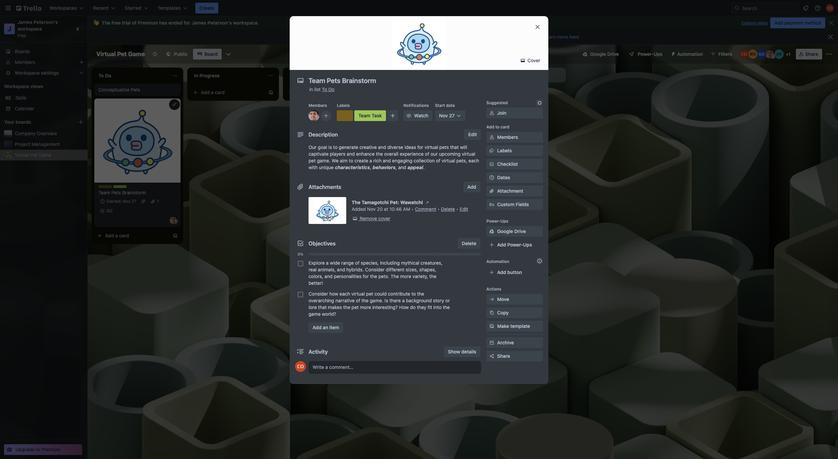 Task type: vqa. For each thing, say whether or not it's contained in the screenshot.
Analytics & reporting to the left
no



Task type: describe. For each thing, give the bounding box(es) containing it.
add members to card image
[[323, 113, 329, 119]]

the down narrative
[[343, 305, 350, 311]]

narrative
[[336, 298, 355, 304]]

banner containing 👋
[[88, 16, 838, 30]]

nov down the team pets brainstorm
[[123, 199, 130, 204]]

primary element
[[0, 0, 838, 16]]

remove cover
[[360, 216, 390, 222]]

sm image for members
[[489, 134, 495, 141]]

upgrade to premium link
[[4, 445, 82, 456]]

archive
[[497, 340, 514, 346]]

sm image for automation
[[668, 49, 677, 58]]

join
[[497, 110, 507, 116]]

game
[[309, 312, 321, 317]]

comment
[[415, 207, 436, 212]]

1 horizontal spatial james peterson (jamespeterson93) image
[[766, 50, 775, 59]]

1 vertical spatial board
[[205, 51, 218, 57]]

attachments
[[309, 184, 341, 190]]

attachment
[[497, 188, 523, 194]]

to up players
[[333, 145, 338, 150]]

a inside consider how each virtual pet could contribute to the overarching narrative of the game. is there a background story or lore that makes the pet more interesting? how do they fit into the game world?
[[402, 298, 405, 304]]

company
[[15, 131, 35, 136]]

free
[[112, 20, 121, 26]]

0 horizontal spatial at
[[384, 207, 388, 212]]

create from template… image
[[173, 233, 178, 239]]

sizes,
[[406, 267, 418, 273]]

explore for explore plans
[[742, 21, 756, 26]]

of inside consider how each virtual pet could contribute to the overarching narrative of the game. is there a background story or lore that makes the pet more interesting? how do they fit into the game world?
[[356, 298, 360, 304]]

is for to
[[328, 145, 332, 150]]

add power-ups
[[497, 242, 532, 248]]

1 right 'jeremy miller (jeremymiller198)' icon
[[789, 52, 791, 57]]

0 notifications image
[[802, 4, 810, 12]]

0 horizontal spatial pet
[[30, 152, 37, 158]]

gary orlando (garyorlando) image
[[757, 50, 766, 59]]

nov 30
[[394, 102, 407, 107]]

2 vertical spatial pet
[[352, 305, 359, 311]]

virtual inside securing domain for virtual pet game website
[[431, 139, 445, 145]]

0 vertical spatial workspace
[[233, 20, 258, 26]]

species,
[[361, 260, 379, 266]]

0 vertical spatial color: yellow, title: none image
[[337, 111, 353, 121]]

2
[[110, 209, 113, 214]]

1 horizontal spatial peterson's
[[208, 20, 232, 26]]

and down "engaging" on the top
[[398, 165, 406, 170]]

1 horizontal spatial ups
[[523, 242, 532, 248]]

the right narrative
[[362, 298, 369, 304]]

2 vertical spatial virtual
[[15, 152, 29, 158]]

1 horizontal spatial team
[[113, 186, 124, 191]]

boards
[[15, 49, 30, 54]]

google drive button
[[579, 49, 623, 60]]

1 vertical spatial premium
[[41, 447, 60, 453]]

upcoming
[[439, 151, 461, 157]]

contribute
[[388, 291, 410, 297]]

your boards
[[4, 119, 31, 125]]

management
[[32, 142, 60, 147]]

1 vertical spatial power-ups
[[487, 219, 508, 224]]

copy
[[497, 310, 509, 316]]

ups inside button
[[654, 51, 663, 57]]

1 vertical spatial drive
[[514, 229, 526, 235]]

1 vertical spatial .
[[423, 165, 425, 170]]

1 vertical spatial color: yellow, title: none image
[[98, 186, 112, 188]]

Search field
[[740, 3, 799, 13]]

to inside consider how each virtual pet could contribute to the overarching narrative of the game. is there a background story or lore that makes the pet more interesting? how do they fit into the game world?
[[412, 291, 416, 297]]

1 vertical spatial members
[[309, 103, 327, 108]]

game inside securing domain for virtual pet game website
[[385, 146, 398, 151]]

we
[[332, 158, 339, 164]]

how
[[329, 291, 338, 297]]

sm image for move
[[489, 297, 495, 303]]

change
[[450, 34, 467, 40]]

list
[[314, 87, 321, 92]]

power-ups button
[[624, 49, 667, 60]]

custom
[[497, 202, 515, 208]]

1 vertical spatial power-
[[487, 219, 501, 224]]

dates
[[497, 175, 510, 181]]

can
[[441, 34, 449, 40]]

for inside banner
[[184, 20, 190, 26]]

pet inside text field
[[117, 51, 127, 58]]

public button
[[162, 49, 192, 60]]

1 horizontal spatial at
[[514, 34, 518, 40]]

workspace inside the james peterson's workspace free
[[18, 26, 42, 32]]

start
[[435, 103, 445, 108]]

1 vertical spatial team task
[[113, 186, 134, 191]]

1 left start
[[428, 102, 430, 107]]

for inside securing domain for virtual pet game website
[[424, 139, 430, 145]]

0 vertical spatial members link
[[0, 57, 88, 68]]

for inside our goal is to generate creative and diverse ideas for virtual pets that will captivate players and enhance the overall experience of our upcoming virtual pet game. we aim to create a rich and engaging collection of virtual pets, each with unique
[[417, 145, 423, 150]]

sm image for google drive
[[489, 228, 495, 235]]

virtual down upcoming
[[442, 158, 455, 164]]

to up characteristics
[[349, 158, 353, 164]]

0 horizontal spatial james peterson (jamespeterson93) image
[[170, 217, 178, 225]]

watch
[[414, 113, 428, 119]]

overall
[[384, 151, 399, 157]]

christina overa (christinaovera) image
[[826, 4, 834, 12]]

1 , from the left
[[370, 165, 371, 170]]

drive inside button
[[607, 51, 619, 57]]

watch button
[[404, 111, 432, 121]]

1 vertical spatial the
[[352, 200, 361, 206]]

pets for team
[[111, 190, 121, 196]]

sm image for remove cover
[[352, 216, 358, 222]]

appeal
[[408, 165, 423, 170]]

workspace
[[4, 84, 29, 89]]

add an item
[[313, 325, 339, 331]]

2 horizontal spatial more
[[557, 34, 568, 40]]

pets.
[[379, 274, 389, 280]]

0 horizontal spatial the
[[102, 20, 110, 26]]

securing
[[385, 139, 405, 145]]

virtual inside text field
[[96, 51, 116, 58]]

upgrade to premium
[[15, 447, 60, 453]]

am
[[403, 207, 410, 212]]

game. inside our goal is to generate creative and diverse ideas for virtual pets that will captivate players and enhance the overall experience of our upcoming virtual pet game. we aim to create a rich and engaging collection of virtual pets, each with unique
[[317, 158, 330, 164]]

template
[[510, 324, 530, 330]]

the up background
[[417, 291, 424, 297]]

0 horizontal spatial google drive
[[497, 229, 526, 235]]

1 vertical spatial color: bold lime, title: "team task" element
[[113, 186, 134, 191]]

0 horizontal spatial google
[[497, 229, 513, 235]]

details
[[462, 349, 476, 355]]

edit inside button
[[468, 132, 477, 137]]

wawatchi
[[400, 200, 423, 206]]

sm image for copy
[[489, 310, 495, 317]]

the down or on the bottom right of the page
[[443, 305, 450, 311]]

1 vertical spatial 27
[[132, 199, 136, 204]]

0 horizontal spatial delete link
[[441, 207, 455, 212]]

sm image for archive
[[489, 340, 495, 347]]

edit card image
[[172, 102, 177, 107]]

any
[[520, 34, 528, 40]]

that inside consider how each virtual pet could contribute to the overarching narrative of the game. is there a background story or lore that makes the pet more interesting? how do they fit into the game world?
[[318, 305, 327, 311]]

1 vertical spatial virtual pet game
[[15, 152, 51, 158]]

2 horizontal spatial team
[[358, 113, 371, 119]]

boards
[[16, 119, 31, 125]]

each inside our goal is to generate creative and diverse ideas for virtual pets that will captivate players and enhance the overall experience of our upcoming virtual pet game. we aim to create a rich and engaging collection of virtual pets, each with unique
[[469, 158, 479, 164]]

website
[[399, 146, 417, 151]]

30
[[402, 102, 407, 107]]

1 vertical spatial delete
[[462, 241, 476, 247]]

share for the left share button
[[497, 354, 510, 360]]

project management link
[[15, 141, 84, 148]]

james peterson's workspace link
[[18, 19, 59, 32]]

and up "behaviors" in the top of the page
[[383, 158, 391, 164]]

task for color: bold lime, title: "team task" element to the top
[[372, 113, 382, 119]]

date
[[446, 103, 455, 108]]

0 horizontal spatial game
[[39, 152, 51, 158]]

sm image for join
[[489, 110, 495, 117]]

2 horizontal spatial members
[[497, 134, 518, 140]]

google drive inside google drive button
[[590, 51, 619, 57]]

1 horizontal spatial james
[[192, 20, 206, 26]]

or
[[445, 298, 450, 304]]

nov 27 button
[[435, 111, 466, 121]]

each inside consider how each virtual pet could contribute to the overarching narrative of the game. is there a background story or lore that makes the pet more interesting? how do they fit into the game world?
[[340, 291, 350, 297]]

add an item button
[[309, 323, 343, 334]]

to right the set at the left of the page
[[385, 34, 389, 40]]

/
[[109, 209, 110, 214]]

and down animals,
[[325, 274, 333, 280]]

different
[[386, 267, 405, 273]]

your
[[4, 119, 14, 125]]

nov inside option
[[394, 102, 401, 107]]

1 down website
[[403, 155, 405, 160]]

to down join
[[496, 125, 500, 130]]

pet:
[[390, 200, 399, 206]]

2 vertical spatial power-
[[507, 242, 523, 248]]

item
[[329, 325, 339, 331]]

notifications
[[404, 103, 429, 108]]

table link
[[15, 95, 84, 101]]

into
[[433, 305, 442, 311]]

the tamagotchi pet: wawatchi
[[352, 200, 423, 206]]

do
[[410, 305, 416, 311]]

interesting?
[[372, 305, 398, 311]]

set
[[376, 34, 384, 40]]

enhance
[[356, 151, 375, 157]]

0 vertical spatial members
[[15, 59, 35, 65]]

Board name text field
[[93, 49, 148, 60]]

1 horizontal spatial delete link
[[458, 239, 480, 249]]

0 vertical spatial color: bold lime, title: "team task" element
[[354, 111, 386, 121]]

filters
[[719, 51, 732, 57]]

+ 1
[[786, 52, 791, 57]]

more inside explore a wide range of species, including mythical creatures, real animals, and hybrids. consider different sizes, shapes, colors, and personalities for the pets. the more variety, the better!
[[400, 274, 411, 280]]

1 horizontal spatial members link
[[487, 132, 543, 143]]

start date
[[435, 103, 455, 108]]

👋
[[93, 20, 99, 26]]

0%
[[298, 252, 303, 257]]

description
[[309, 132, 338, 138]]

0 horizontal spatial christina overa (christinaovera) image
[[295, 362, 306, 373]]

to do link
[[322, 87, 335, 92]]

27 inside "nov 27" button
[[449, 113, 455, 119]]

nov down tamagotchi
[[367, 207, 376, 212]]

time.
[[529, 34, 541, 40]]

public.
[[391, 34, 407, 40]]

cover
[[526, 58, 540, 63]]

of inside explore a wide range of species, including mythical creatures, real animals, and hybrids. consider different sizes, shapes, colors, and personalities for the pets. the more variety, the better!
[[355, 260, 360, 266]]

our
[[431, 151, 438, 157]]

virtual pet game inside text field
[[96, 51, 145, 58]]

archive link
[[487, 338, 543, 349]]

0 vertical spatial christina overa (christinaovera) image
[[739, 50, 749, 59]]

0 horizontal spatial sm image
[[424, 199, 431, 206]]

makes
[[328, 305, 342, 311]]

project
[[15, 142, 30, 147]]



Task type: locate. For each thing, give the bounding box(es) containing it.
ups left automation 'button'
[[654, 51, 663, 57]]

0 vertical spatial google
[[590, 51, 606, 57]]

nov 27
[[439, 113, 455, 119]]

suggested
[[487, 100, 508, 105]]

upgrade
[[15, 447, 34, 453]]

pet down "project management" on the left of page
[[30, 152, 37, 158]]

0 horizontal spatial pet
[[309, 158, 316, 164]]

consider down 'species,' on the left bottom of page
[[365, 267, 385, 273]]

1 vertical spatial pets
[[111, 190, 121, 196]]

0 vertical spatial board
[[408, 34, 421, 40]]

star or unstar board image
[[152, 52, 158, 57]]

0 horizontal spatial ,
[[370, 165, 371, 170]]

1 horizontal spatial pet
[[352, 305, 359, 311]]

views
[[30, 84, 43, 89]]

virtual pet game down free
[[96, 51, 145, 58]]

with
[[309, 165, 318, 170]]

1 horizontal spatial share
[[806, 51, 818, 57]]

sm image inside archive link
[[489, 340, 495, 347]]

1 horizontal spatial premium
[[138, 20, 158, 26]]

of down our
[[436, 158, 440, 164]]

2 , from the left
[[396, 165, 397, 170]]

0 horizontal spatial members link
[[0, 57, 88, 68]]

virtual pet game down "project management" on the left of page
[[15, 152, 51, 158]]

each up narrative
[[340, 291, 350, 297]]

workspace views
[[4, 84, 43, 89]]

team pets brainstorm
[[98, 190, 146, 196]]

for right ended at the left of the page
[[184, 20, 190, 26]]

at right 20
[[384, 207, 388, 212]]

1 vertical spatial workspace
[[18, 26, 42, 32]]

0 vertical spatial share
[[806, 51, 818, 57]]

add board image
[[78, 120, 84, 125]]

securing domain for virtual pet game website
[[385, 139, 454, 151]]

color: bold lime, title: "team task" element
[[354, 111, 386, 121], [113, 186, 134, 191]]

2 vertical spatial the
[[391, 274, 399, 280]]

consider inside consider how each virtual pet could contribute to the overarching narrative of the game. is there a background story or lore that makes the pet more interesting? how do they fit into the game world?
[[309, 291, 328, 297]]

power- inside button
[[638, 51, 654, 57]]

move
[[497, 297, 509, 303]]

+
[[786, 52, 789, 57]]

pets for conceptualize
[[131, 87, 140, 93]]

is for set
[[371, 34, 375, 40]]

0 horizontal spatial 27
[[132, 199, 136, 204]]

0 vertical spatial pet
[[117, 51, 127, 58]]

0 horizontal spatial consider
[[309, 291, 328, 297]]

peterson's up boards link
[[34, 19, 58, 25]]

board left customize views icon
[[205, 51, 218, 57]]

checklist
[[497, 161, 518, 167]]

sm image for suggested
[[536, 100, 543, 106]]

sm image inside move link
[[489, 297, 495, 303]]

the down different
[[391, 274, 399, 280]]

pet down narrative
[[352, 305, 359, 311]]

0 horizontal spatial share button
[[487, 351, 543, 362]]

they
[[417, 305, 427, 311]]

game left star or unstar board 'image'
[[128, 51, 145, 58]]

drive left the power-ups button at the right top of page
[[607, 51, 619, 57]]

a inside explore a wide range of species, including mythical creatures, real animals, and hybrids. consider different sizes, shapes, colors, and personalities for the pets. the more variety, the better!
[[326, 260, 329, 266]]

game.
[[317, 158, 330, 164], [370, 298, 383, 304]]

game inside text field
[[128, 51, 145, 58]]

Explore a wide range of species, including mythical creatures, real animals, and hybrids. Consider different sizes, shapes, colors, and personalities for the pets. The more variety, the better! checkbox
[[298, 261, 303, 267]]

ended
[[168, 20, 183, 26]]

.
[[258, 20, 259, 26], [423, 165, 425, 170]]

personalities
[[334, 274, 362, 280]]

members up james peterson (jamespeterson93) image
[[309, 103, 327, 108]]

add button
[[463, 182, 480, 193]]

the left pets.
[[370, 274, 377, 280]]

color: yellow, title: none image right add members to card image
[[337, 111, 353, 121]]

,
[[370, 165, 371, 170], [396, 165, 397, 170]]

automation left filters button
[[677, 51, 703, 57]]

calendar link
[[15, 105, 84, 112]]

1 horizontal spatial pet
[[117, 51, 127, 58]]

each
[[469, 158, 479, 164], [340, 291, 350, 297]]

sm image inside members link
[[489, 134, 495, 141]]

nov left the 30
[[394, 102, 401, 107]]

None text field
[[305, 75, 528, 87]]

setting
[[496, 34, 513, 40]]

virtual down will
[[462, 151, 475, 157]]

1 horizontal spatial christina overa (christinaovera) image
[[739, 50, 749, 59]]

make
[[497, 324, 509, 330]]

sm image
[[520, 57, 526, 64], [489, 148, 495, 154], [424, 199, 431, 206]]

0 vertical spatial delete link
[[441, 207, 455, 212]]

game. inside consider how each virtual pet could contribute to the overarching narrative of the game. is there a background story or lore that makes the pet more interesting? how do they fit into the game world?
[[370, 298, 383, 304]]

the inside our goal is to generate creative and diverse ideas for virtual pets that will captivate players and enhance the overall experience of our upcoming virtual pet game. we aim to create a rich and engaging collection of virtual pets, each with unique
[[376, 151, 383, 157]]

0 horizontal spatial labels
[[337, 103, 350, 108]]

explore inside explore a wide range of species, including mythical creatures, real animals, and hybrids. consider different sizes, shapes, colors, and personalities for the pets. the more variety, the better!
[[309, 260, 325, 266]]

is
[[371, 34, 375, 40], [328, 145, 332, 150]]

sm image left archive
[[489, 340, 495, 347]]

hybrids.
[[346, 267, 364, 273]]

1 horizontal spatial virtual
[[96, 51, 116, 58]]

open information menu image
[[815, 5, 821, 11]]

1 horizontal spatial drive
[[607, 51, 619, 57]]

players
[[330, 151, 346, 157]]

, down "engaging" on the top
[[396, 165, 397, 170]]

of right narrative
[[356, 298, 360, 304]]

more
[[557, 34, 568, 40], [400, 274, 411, 280], [360, 305, 371, 311]]

of left our
[[425, 151, 429, 157]]

create from template… image
[[268, 90, 274, 95]]

task for the bottommost color: bold lime, title: "team task" element
[[125, 186, 134, 191]]

1 horizontal spatial .
[[423, 165, 425, 170]]

0 horizontal spatial virtual
[[15, 152, 29, 158]]

nov down start date
[[439, 113, 448, 119]]

the up rich
[[376, 151, 383, 157]]

2 horizontal spatial ups
[[654, 51, 663, 57]]

google inside google drive button
[[590, 51, 606, 57]]

premium right upgrade in the left of the page
[[41, 447, 60, 453]]

automation up add button
[[487, 259, 509, 264]]

0 vertical spatial task
[[372, 113, 382, 119]]

fields
[[516, 202, 529, 208]]

1 horizontal spatial game.
[[370, 298, 383, 304]]

share for the top share button
[[806, 51, 818, 57]]

virtual up our
[[425, 145, 438, 150]]

1 vertical spatial christina overa (christinaovera) image
[[295, 362, 306, 373]]

0 vertical spatial share button
[[796, 49, 822, 60]]

1 horizontal spatial power-
[[507, 242, 523, 248]]

1
[[789, 52, 791, 57], [428, 102, 430, 107], [403, 155, 405, 160], [157, 199, 159, 204]]

0 vertical spatial pet
[[309, 158, 316, 164]]

0 vertical spatial drive
[[607, 51, 619, 57]]

objectives group
[[295, 258, 481, 320]]

1 down 'team pets brainstorm' link on the top of page
[[157, 199, 159, 204]]

fit
[[428, 305, 432, 311]]

members
[[15, 59, 35, 65], [309, 103, 327, 108], [497, 134, 518, 140]]

sm image inside watch button
[[406, 113, 412, 119]]

company overview
[[15, 131, 57, 136]]

0 vertical spatial consider
[[365, 267, 385, 273]]

0 vertical spatial explore
[[742, 21, 756, 26]]

sm image inside labels link
[[489, 148, 495, 154]]

ups
[[654, 51, 663, 57], [501, 219, 508, 224], [523, 242, 532, 248]]

2 horizontal spatial virtual
[[431, 139, 445, 145]]

add payment method
[[775, 20, 821, 26]]

color: yellow, title: none image
[[337, 111, 353, 121], [98, 186, 112, 188]]

ups down custom
[[501, 219, 508, 224]]

sm image for labels link
[[489, 148, 495, 154]]

sm image up comment link at the top of the page
[[424, 199, 431, 206]]

share left show menu image
[[806, 51, 818, 57]]

company overview link
[[15, 130, 84, 137]]

more left here
[[557, 34, 568, 40]]

1 vertical spatial james peterson (jamespeterson93) image
[[170, 217, 178, 225]]

0 horizontal spatial delete
[[441, 207, 455, 212]]

pets up the started:
[[111, 190, 121, 196]]

drive up add power-ups
[[514, 229, 526, 235]]

sm image down added
[[352, 216, 358, 222]]

1 vertical spatial automation
[[487, 259, 509, 264]]

sm image up join link
[[536, 100, 543, 106]]

0 horizontal spatial ups
[[501, 219, 508, 224]]

make template
[[497, 324, 530, 330]]

0 vertical spatial power-ups
[[638, 51, 663, 57]]

the
[[102, 20, 110, 26], [352, 200, 361, 206], [391, 274, 399, 280]]

1 vertical spatial more
[[400, 274, 411, 280]]

0 vertical spatial 27
[[449, 113, 455, 119]]

to right upgrade in the left of the page
[[36, 447, 40, 453]]

is right goal
[[328, 145, 332, 150]]

jeremy miller (jeremymiller198) image
[[775, 50, 784, 59]]

story
[[433, 298, 444, 304]]

pet up 'with'
[[309, 158, 316, 164]]

behaviors
[[373, 165, 396, 170]]

team task
[[358, 113, 382, 119], [113, 186, 134, 191]]

sm image up add power-ups link on the bottom
[[489, 228, 495, 235]]

collection
[[414, 158, 435, 164]]

Nov 30 checkbox
[[385, 101, 409, 109]]

1 horizontal spatial consider
[[365, 267, 385, 273]]

members link up labels link
[[487, 132, 543, 143]]

attachment button
[[487, 186, 543, 197]]

task up creative
[[372, 113, 382, 119]]

0 horizontal spatial that
[[318, 305, 327, 311]]

members down boards
[[15, 59, 35, 65]]

1 horizontal spatial explore
[[742, 21, 756, 26]]

pet inside our goal is to generate creative and diverse ideas for virtual pets that will captivate players and enhance the overall experience of our upcoming virtual pet game. we aim to create a rich and engaging collection of virtual pets, each with unique
[[309, 158, 316, 164]]

color: bold lime, title: "team task" element down nov 30 option
[[354, 111, 386, 121]]

table
[[15, 95, 26, 101]]

pet inside securing domain for virtual pet game website
[[446, 139, 454, 145]]

brainstorm
[[122, 190, 146, 196]]

team up creative
[[358, 113, 371, 119]]

0 horizontal spatial each
[[340, 291, 350, 297]]

peterson's inside the james peterson's workspace free
[[34, 19, 58, 25]]

that down overarching
[[318, 305, 327, 311]]

members link
[[0, 57, 88, 68], [487, 132, 543, 143]]

nov inside button
[[439, 113, 448, 119]]

search image
[[735, 5, 740, 11]]

share button left show menu image
[[796, 49, 822, 60]]

creative
[[360, 145, 377, 150]]

is left the set at the left of the page
[[371, 34, 375, 40]]

sm image inside make template link
[[489, 323, 495, 330]]

0 vertical spatial team task
[[358, 113, 382, 119]]

team inside 'team pets brainstorm' link
[[98, 190, 110, 196]]

sm image inside copy link
[[489, 310, 495, 317]]

of inside banner
[[132, 20, 137, 26]]

2 horizontal spatial power-
[[638, 51, 654, 57]]

1 vertical spatial share button
[[487, 351, 543, 362]]

customize views image
[[225, 51, 232, 58]]

consider inside explore a wide range of species, including mythical creatures, real animals, and hybrids. consider different sizes, shapes, colors, and personalities for the pets. the more variety, the better!
[[365, 267, 385, 273]]

calendar
[[15, 106, 34, 112]]

1 vertical spatial edit
[[460, 207, 468, 212]]

2 vertical spatial game
[[39, 152, 51, 158]]

trial
[[122, 20, 131, 26]]

pets right conceptualize
[[131, 87, 140, 93]]

checklist link
[[487, 159, 543, 170]]

1 horizontal spatial google
[[590, 51, 606, 57]]

virtual down wave image
[[96, 51, 116, 58]]

1 vertical spatial each
[[340, 291, 350, 297]]

team task up creative
[[358, 113, 382, 119]]

add power-ups link
[[487, 240, 543, 251]]

more down sizes,
[[400, 274, 411, 280]]

more inside consider how each virtual pet could contribute to the overarching narrative of the game. is there a background story or lore that makes the pet more interesting? how do they fit into the game world?
[[360, 305, 371, 311]]

the up added
[[352, 200, 361, 206]]

ben nelson (bennelson96) image
[[748, 50, 758, 59]]

add payment method button
[[771, 18, 825, 28]]

share down archive
[[497, 354, 510, 360]]

and down wide
[[337, 267, 345, 273]]

real
[[309, 267, 317, 273]]

join link
[[487, 108, 543, 119]]

sm image down the 30
[[406, 113, 412, 119]]

make template link
[[487, 321, 543, 332]]

2 vertical spatial pet
[[30, 152, 37, 158]]

domain
[[406, 139, 423, 145]]

sm image for checklist
[[489, 161, 495, 168]]

aim
[[340, 158, 348, 164]]

sm image down add to card
[[489, 148, 495, 154]]

create
[[199, 5, 214, 11]]

at left the "any"
[[514, 34, 518, 40]]

explore inside explore plans button
[[742, 21, 756, 26]]

lore
[[309, 305, 317, 311]]

2 vertical spatial ups
[[523, 242, 532, 248]]

the
[[376, 151, 383, 157], [370, 274, 377, 280], [430, 274, 437, 280], [417, 291, 424, 297], [362, 298, 369, 304], [343, 305, 350, 311], [443, 305, 450, 311]]

1 vertical spatial pet
[[366, 291, 373, 297]]

sm image left "copy"
[[489, 310, 495, 317]]

virtual inside consider how each virtual pet could contribute to the overarching narrative of the game. is there a background story or lore that makes the pet more interesting? how do they fit into the game world?
[[351, 291, 365, 297]]

members down add to card
[[497, 134, 518, 140]]

. inside banner
[[258, 20, 259, 26]]

the down the shapes,
[[430, 274, 437, 280]]

virtual up narrative
[[351, 291, 365, 297]]

sm image left checklist
[[489, 161, 495, 168]]

1 horizontal spatial share button
[[796, 49, 822, 60]]

0 horizontal spatial team
[[98, 190, 110, 196]]

for inside explore a wide range of species, including mythical creatures, real animals, and hybrids. consider different sizes, shapes, colors, and personalities for the pets. the more variety, the better!
[[363, 274, 369, 280]]

the inside explore a wide range of species, including mythical creatures, real animals, and hybrids. consider different sizes, shapes, colors, and personalities for the pets. the more variety, the better!
[[391, 274, 399, 280]]

sm image for watch
[[406, 113, 412, 119]]

0 horizontal spatial is
[[328, 145, 332, 150]]

for down hybrids.
[[363, 274, 369, 280]]

james peterson (jamespeterson93) image
[[309, 111, 319, 121]]

1 vertical spatial delete link
[[458, 239, 480, 249]]

1 horizontal spatial game
[[128, 51, 145, 58]]

sm image inside cover link
[[520, 57, 526, 64]]

1 vertical spatial virtual
[[431, 139, 445, 145]]

christina overa (christinaovera) image
[[739, 50, 749, 59], [295, 362, 306, 373]]

nov
[[394, 102, 401, 107], [439, 113, 448, 119], [123, 199, 130, 204], [367, 207, 376, 212]]

james up the free
[[18, 19, 32, 25]]

of right the trial
[[132, 20, 137, 26]]

admins
[[423, 34, 440, 40]]

sm image inside automation 'button'
[[668, 49, 677, 58]]

sm image right the power-ups button at the right top of page
[[668, 49, 677, 58]]

0 vertical spatial james peterson (jamespeterson93) image
[[766, 50, 775, 59]]

1 horizontal spatial each
[[469, 158, 479, 164]]

world?
[[322, 312, 336, 317]]

0 horizontal spatial power-
[[487, 219, 501, 224]]

engaging
[[392, 158, 412, 164]]

google drive
[[590, 51, 619, 57], [497, 229, 526, 235]]

overarching
[[309, 298, 334, 304]]

sm image down the "any"
[[520, 57, 526, 64]]

0 vertical spatial game
[[128, 51, 145, 58]]

is inside our goal is to generate creative and diverse ideas for virtual pets that will captivate players and enhance the overall experience of our upcoming virtual pet game. we aim to create a rich and engaging collection of virtual pets, each with unique
[[328, 145, 332, 150]]

explore for explore a wide range of species, including mythical creatures, real animals, and hybrids. consider different sizes, shapes, colors, and personalities for the pets. the more variety, the better!
[[309, 260, 325, 266]]

0 horizontal spatial .
[[258, 20, 259, 26]]

labels inside labels link
[[497, 148, 512, 154]]

virtual up our
[[431, 139, 445, 145]]

create button
[[195, 3, 218, 13]]

sm image down add to card
[[489, 134, 495, 141]]

0 horizontal spatial edit
[[460, 207, 468, 212]]

shapes,
[[419, 267, 436, 273]]

james peterson (jamespeterson93) image left +
[[766, 50, 775, 59]]

automation inside 'button'
[[677, 51, 703, 57]]

color: yellow, title: none image up the started:
[[98, 186, 112, 188]]

game. up unique
[[317, 158, 330, 164]]

2 vertical spatial more
[[360, 305, 371, 311]]

Consider how each virtual pet could contribute to the overarching narrative of the game. Is there a background story or lore that makes the pet more interesting? How do they fit into the game world? checkbox
[[298, 292, 303, 298]]

pets
[[439, 145, 449, 150]]

1 horizontal spatial pets
[[131, 87, 140, 93]]

share button down archive link
[[487, 351, 543, 362]]

1 vertical spatial game
[[385, 146, 398, 151]]

27 down brainstorm
[[132, 199, 136, 204]]

virtual
[[425, 145, 438, 150], [462, 151, 475, 157], [442, 158, 455, 164], [351, 291, 365, 297]]

creatures,
[[421, 260, 443, 266]]

james inside the james peterson's workspace free
[[18, 19, 32, 25]]

Write a comment text field
[[309, 362, 481, 374]]

sm image
[[668, 49, 677, 58], [536, 100, 543, 106], [489, 110, 495, 117], [406, 113, 412, 119], [489, 134, 495, 141], [489, 161, 495, 168], [352, 216, 358, 222], [489, 228, 495, 235], [489, 297, 495, 303], [489, 310, 495, 317], [489, 323, 495, 330], [489, 340, 495, 347]]

an
[[323, 325, 328, 331]]

consider how each virtual pet could contribute to the overarching narrative of the game. is there a background story or lore that makes the pet more interesting? how do they fit into the game world?
[[309, 291, 450, 317]]

sm image left make
[[489, 323, 495, 330]]

that up upcoming
[[450, 145, 459, 150]]

and up the 'overall'
[[378, 145, 386, 150]]

james peterson (jamespeterson93) image
[[766, 50, 775, 59], [170, 217, 178, 225]]

banner
[[88, 16, 838, 30]]

1 horizontal spatial ,
[[396, 165, 397, 170]]

edit link
[[460, 207, 468, 212]]

0 / 2
[[106, 209, 113, 214]]

1 vertical spatial google drive
[[497, 229, 526, 235]]

consider
[[365, 267, 385, 273], [309, 291, 328, 297]]

your boards with 3 items element
[[4, 118, 68, 126]]

add inside 'button'
[[775, 20, 783, 26]]

labels link
[[487, 146, 543, 156]]

team task up the started: nov 27
[[113, 186, 134, 191]]

cover
[[378, 216, 390, 222]]

pets,
[[457, 158, 467, 164]]

our
[[309, 145, 317, 150]]

add
[[775, 20, 783, 26], [201, 90, 210, 95], [297, 90, 305, 95], [487, 125, 494, 130], [392, 170, 401, 176], [468, 184, 476, 190], [105, 233, 114, 239], [497, 242, 506, 248], [497, 270, 506, 276], [313, 325, 322, 331]]

premium left has
[[138, 20, 158, 26]]

0 horizontal spatial drive
[[514, 229, 526, 235]]

sm image for cover link
[[520, 57, 526, 64]]

0 horizontal spatial game.
[[317, 158, 330, 164]]

for right domain
[[424, 139, 430, 145]]

that inside our goal is to generate creative and diverse ideas for virtual pets that will captivate players and enhance the overall experience of our upcoming virtual pet game. we aim to create a rich and engaging collection of virtual pets, each with unique
[[450, 145, 459, 150]]

a inside our goal is to generate creative and diverse ideas for virtual pets that will captivate players and enhance the overall experience of our upcoming virtual pet game. we aim to create a rich and engaging collection of virtual pets, each with unique
[[370, 158, 372, 164]]

sm image inside checklist link
[[489, 161, 495, 168]]

sm image inside join link
[[489, 110, 495, 117]]

task inside color: bold lime, title: "team task" element
[[372, 113, 382, 119]]

show menu image
[[826, 51, 833, 58]]

1 vertical spatial consider
[[309, 291, 328, 297]]

remove cover link
[[352, 216, 390, 222]]

better!
[[309, 281, 323, 286]]

securing domain for virtual pet game website link
[[385, 138, 464, 152]]

james peterson (jamespeterson93) image up create from template… image
[[170, 217, 178, 225]]

0 vertical spatial pets
[[131, 87, 140, 93]]

team
[[358, 113, 371, 119], [113, 186, 124, 191], [98, 190, 110, 196]]

2 horizontal spatial sm image
[[520, 57, 526, 64]]

do
[[328, 87, 335, 92]]

0 vertical spatial virtual
[[96, 51, 116, 58]]

0 vertical spatial sm image
[[520, 57, 526, 64]]

each right pets,
[[469, 158, 479, 164]]

sm image for make template
[[489, 323, 495, 330]]

2 horizontal spatial game
[[385, 146, 398, 151]]

game. down could at the bottom
[[370, 298, 383, 304]]

1 horizontal spatial board
[[408, 34, 421, 40]]

0 vertical spatial delete
[[441, 207, 455, 212]]

wave image
[[93, 20, 99, 26]]

0 horizontal spatial more
[[360, 305, 371, 311]]

task up the started: nov 27
[[125, 186, 134, 191]]

comment link
[[415, 207, 436, 212]]

👋 the free trial of premium has ended for james peterson's workspace .
[[93, 20, 259, 26]]

0 horizontal spatial automation
[[487, 259, 509, 264]]

1 horizontal spatial google drive
[[590, 51, 619, 57]]

power-ups inside button
[[638, 51, 663, 57]]

and down generate
[[347, 151, 355, 157]]

1 vertical spatial at
[[384, 207, 388, 212]]

unique
[[319, 165, 334, 170]]



